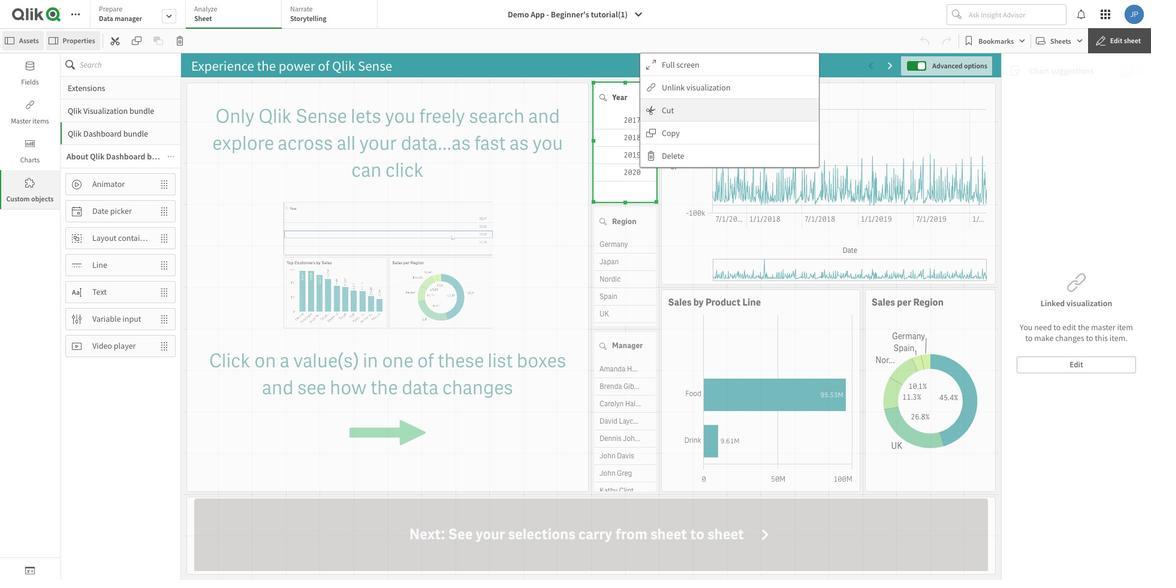 Task type: vqa. For each thing, say whether or not it's contained in the screenshot.
Notes button at the top left
no



Task type: describe. For each thing, give the bounding box(es) containing it.
variables image
[[25, 566, 35, 576]]

explore
[[212, 131, 274, 156]]

Search text field
[[80, 53, 181, 76]]

linked
[[1041, 298, 1066, 309]]

amanda
[[600, 364, 626, 374]]

lets
[[351, 104, 381, 129]]

prepare
[[99, 4, 123, 13]]

item.
[[1110, 333, 1128, 344]]

sales for sales by product line
[[668, 297, 692, 309]]

move image for video player
[[154, 336, 175, 357]]

advanced options
[[933, 61, 988, 70]]

cut image
[[110, 36, 120, 46]]

germany optional. 1 of 7 row
[[594, 237, 656, 254]]

uk
[[600, 310, 610, 319]]

delete menu item
[[641, 145, 819, 167]]

nordic optional. 3 of 7 row
[[594, 271, 656, 289]]

manager
[[115, 14, 142, 23]]

john davis
[[600, 451, 635, 461]]

2018
[[624, 133, 641, 143]]

japan
[[600, 258, 619, 267]]

qlik right about
[[90, 151, 105, 162]]

david laychak optional. 4 of 19 row
[[594, 413, 656, 430]]

copy
[[662, 127, 680, 138]]

narrate
[[290, 4, 313, 13]]

text
[[92, 287, 107, 298]]

app
[[531, 9, 545, 20]]

chart
[[1030, 65, 1050, 76]]

unlink
[[662, 82, 685, 93]]

full screen
[[662, 59, 700, 70]]

the inside click on a value(s) in one of these list boxes and see how the data changes
[[371, 376, 398, 401]]

click
[[209, 349, 251, 374]]

gibson
[[624, 382, 646, 391]]

date
[[92, 206, 109, 217]]

master items button
[[0, 92, 60, 131]]

on
[[255, 349, 276, 374]]

menu containing full screen
[[641, 53, 819, 167]]

line inside application
[[743, 297, 761, 309]]

2 horizontal spatial sheet
[[1125, 36, 1142, 45]]

cut menu item
[[641, 99, 819, 122]]

region inside application
[[914, 297, 944, 309]]

screen
[[677, 59, 700, 70]]

sales by product line application
[[662, 290, 861, 492]]

move image for layout container
[[154, 228, 175, 249]]

kathy
[[600, 486, 618, 496]]

clinton
[[619, 486, 642, 496]]

your inside only qlik sense lets you freely search and explore across all your data...as fast as you can click
[[360, 131, 397, 156]]

changes inside you need to edit the master item to make changes to this item.
[[1056, 333, 1085, 344]]

fast
[[475, 131, 506, 156]]

brenda gibson optional. 2 of 19 row
[[594, 378, 656, 396]]

0 horizontal spatial sheet
[[651, 526, 688, 545]]

filterpane image
[[1011, 66, 1021, 76]]

video player
[[92, 341, 136, 352]]

james peterson image
[[1125, 5, 1145, 24]]

extensions
[[68, 82, 105, 93]]

sales by product line
[[668, 297, 761, 309]]

properties
[[63, 36, 95, 45]]

unlink visualization menu item
[[641, 76, 819, 99]]

brenda gibson
[[600, 382, 646, 391]]

laychak
[[619, 417, 645, 426]]

sales for sales over time
[[668, 89, 692, 102]]

carolyn halmon optional. 3 of 19 row
[[594, 396, 656, 413]]

properties button
[[46, 31, 100, 50]]

database image
[[25, 61, 35, 71]]

custom objects
[[6, 194, 54, 203]]

assets
[[19, 36, 39, 45]]

see
[[448, 526, 473, 545]]

a
[[280, 349, 290, 374]]

edit button
[[1017, 357, 1137, 374]]

davis
[[617, 451, 635, 461]]

delete image
[[175, 36, 185, 46]]

prepare data manager
[[99, 4, 142, 23]]

-
[[547, 9, 550, 20]]

tutorial(1)
[[591, 9, 628, 20]]

only
[[215, 104, 255, 129]]

sales for sales per region
[[872, 297, 896, 309]]

picker
[[110, 206, 132, 217]]

storytelling
[[290, 14, 327, 23]]

move image for text
[[154, 282, 175, 303]]

2018 optional. 2 of 5 row
[[594, 130, 656, 147]]

player
[[114, 341, 136, 352]]

these
[[438, 349, 484, 374]]

spain
[[600, 292, 618, 302]]

johnson
[[623, 434, 651, 444]]

charts
[[20, 155, 40, 164]]

about
[[67, 151, 88, 162]]

dennis
[[600, 434, 622, 444]]

from
[[616, 526, 648, 545]]

carolyn
[[600, 399, 624, 409]]

qlik visualization bundle
[[68, 105, 154, 116]]

1 horizontal spatial sheet
[[708, 526, 745, 545]]

nordic
[[600, 275, 621, 284]]

your inside button
[[476, 526, 505, 545]]

sales per region application
[[865, 290, 996, 492]]

spain optional. 4 of 7 row
[[594, 289, 656, 306]]

carolyn halmon
[[600, 399, 650, 409]]

link image
[[25, 100, 35, 110]]

can
[[352, 158, 382, 183]]

boxes
[[517, 349, 567, 374]]

qlik down extensions
[[68, 105, 82, 116]]

move image for variable input
[[154, 309, 175, 330]]

2020
[[624, 168, 641, 178]]

across
[[278, 131, 333, 156]]

arrow right image
[[759, 528, 773, 543]]

visualization for linked visualization
[[1067, 298, 1113, 309]]

Ask Insight Advisor text field
[[967, 5, 1067, 24]]

john greg
[[600, 469, 632, 478]]

next:
[[410, 526, 446, 545]]

2017 optional. 1 of 5 row
[[594, 112, 656, 130]]

click on a value(s) in one of these list boxes and see how the data changes
[[209, 349, 567, 401]]

master
[[1092, 322, 1116, 333]]

0 horizontal spatial you
[[385, 104, 416, 129]]

copy image
[[132, 36, 141, 46]]

next: see your selections carry from sheet to sheet application
[[187, 497, 996, 575]]

analyze
[[194, 4, 217, 13]]

david laychak
[[600, 417, 645, 426]]

time
[[717, 89, 738, 102]]



Task type: locate. For each thing, give the bounding box(es) containing it.
object image
[[25, 139, 35, 149]]

2 move image from the top
[[154, 201, 175, 222]]

1 horizontal spatial your
[[476, 526, 505, 545]]

items
[[32, 116, 49, 125]]

and up as
[[529, 104, 560, 129]]

make
[[1035, 333, 1054, 344]]

john inside row
[[600, 469, 616, 478]]

beginner's
[[551, 9, 590, 20]]

about qlik dashboard bundle
[[67, 151, 172, 162]]

2 vertical spatial bundle
[[147, 151, 172, 162]]

the right edit
[[1079, 322, 1090, 333]]

qlik inside qlik dashboard bundle tab
[[68, 128, 82, 139]]

edit sheet button
[[1089, 28, 1152, 53]]

one
[[382, 349, 414, 374]]

move image right the input
[[154, 309, 175, 330]]

1 vertical spatial line
[[743, 297, 761, 309]]

2019 optional. 3 of 5 row
[[594, 147, 656, 164]]

1 vertical spatial dashboard
[[106, 151, 145, 162]]

line
[[92, 260, 107, 271], [743, 297, 761, 309]]

qlik up about
[[68, 128, 82, 139]]

narrate storytelling
[[290, 4, 327, 23]]

1 vertical spatial visualization
[[1067, 298, 1113, 309]]

amanda honda optional. 1 of 19 row
[[594, 361, 656, 378]]

in
[[363, 349, 378, 374]]

0 vertical spatial edit
[[1111, 36, 1123, 45]]

1 vertical spatial edit
[[1070, 360, 1084, 370]]

objects
[[31, 194, 54, 203]]

0 vertical spatial region
[[612, 216, 637, 227]]

2 vertical spatial move image
[[154, 336, 175, 357]]

need
[[1035, 322, 1053, 333]]

changes inside click on a value(s) in one of these list boxes and see how the data changes
[[443, 376, 513, 401]]

0 vertical spatial john
[[600, 451, 616, 461]]

halmon
[[625, 399, 650, 409]]

1 horizontal spatial edit
[[1111, 36, 1123, 45]]

your right see
[[476, 526, 505, 545]]

you right the lets
[[385, 104, 416, 129]]

to inside button
[[691, 526, 705, 545]]

john greg optional. 7 of 19 row
[[594, 465, 656, 483]]

0 vertical spatial bundle
[[130, 105, 154, 116]]

uk optional. 5 of 7 row
[[594, 306, 656, 323]]

sales inside "application"
[[668, 89, 692, 102]]

of
[[417, 349, 434, 374]]

japan optional. 2 of 7 row
[[594, 254, 656, 271]]

master items
[[11, 116, 49, 125]]

bundle down qlik dashboard bundle tab
[[147, 151, 172, 162]]

visualization for unlink visualization
[[687, 82, 731, 93]]

sheet left the arrow right image
[[708, 526, 745, 545]]

sales left the per
[[872, 297, 896, 309]]

1 vertical spatial your
[[476, 526, 505, 545]]

1 vertical spatial the
[[371, 376, 398, 401]]

edit for edit sheet
[[1111, 36, 1123, 45]]

0 vertical spatial line
[[92, 260, 107, 271]]

0 horizontal spatial visualization
[[687, 82, 731, 93]]

move image right the container
[[154, 228, 175, 249]]

bundle up qlik dashboard bundle tab
[[130, 105, 154, 116]]

1 horizontal spatial line
[[743, 297, 761, 309]]

3 move image from the top
[[154, 336, 175, 357]]

dashboard down visualization
[[83, 128, 122, 139]]

as
[[510, 131, 529, 156]]

move image for date picker
[[154, 201, 175, 222]]

sheet
[[194, 14, 212, 23]]

selections
[[508, 526, 576, 545]]

next sheet: product details image
[[886, 61, 896, 71]]

edit
[[1111, 36, 1123, 45], [1070, 360, 1084, 370]]

1 vertical spatial region
[[914, 297, 944, 309]]

and inside click on a value(s) in one of these list boxes and see how the data changes
[[262, 376, 294, 401]]

sales over time application
[[662, 83, 996, 285]]

next: see your selections carry from sheet to sheet button
[[194, 499, 989, 572]]

search
[[469, 104, 525, 129]]

per
[[898, 297, 912, 309]]

0 vertical spatial changes
[[1056, 333, 1085, 344]]

region right the per
[[914, 297, 944, 309]]

1 horizontal spatial you
[[533, 131, 563, 156]]

variable
[[92, 314, 121, 325]]

1 horizontal spatial and
[[529, 104, 560, 129]]

tab list containing prepare
[[90, 0, 382, 30]]

assets button
[[2, 31, 44, 50]]

john down dennis
[[600, 451, 616, 461]]

sheet right from
[[651, 526, 688, 545]]

fields
[[21, 77, 39, 86]]

master
[[11, 116, 31, 125]]

1 horizontal spatial visualization
[[1067, 298, 1113, 309]]

1 horizontal spatial the
[[1079, 322, 1090, 333]]

john inside row
[[600, 451, 616, 461]]

sales per region
[[872, 297, 944, 309]]

4 move image from the top
[[154, 309, 175, 330]]

edit sheet
[[1111, 36, 1142, 45]]

sheets
[[1051, 36, 1072, 45]]

edit right sheets
[[1111, 36, 1123, 45]]

container
[[118, 233, 152, 244]]

1 vertical spatial bundle
[[123, 128, 148, 139]]

data
[[99, 14, 113, 23]]

edit for edit
[[1070, 360, 1084, 370]]

line right product
[[743, 297, 761, 309]]

visualization
[[83, 105, 128, 116]]

john left greg
[[600, 469, 616, 478]]

input
[[123, 314, 141, 325]]

move image right picker
[[154, 201, 175, 222]]

3 move image from the top
[[154, 228, 175, 249]]

you
[[1020, 322, 1033, 333]]

1 move image from the top
[[154, 174, 175, 195]]

only qlik sense lets you freely search and explore across all your data...as fast as you can click
[[212, 104, 563, 183]]

and inside only qlik sense lets you freely search and explore across all your data...as fast as you can click
[[529, 104, 560, 129]]

0 horizontal spatial your
[[360, 131, 397, 156]]

date picker
[[92, 206, 132, 217]]

0 horizontal spatial the
[[371, 376, 398, 401]]

1 vertical spatial john
[[600, 469, 616, 478]]

sales inside application
[[668, 297, 692, 309]]

0 horizontal spatial line
[[92, 260, 107, 271]]

menu
[[641, 53, 819, 167]]

greg
[[617, 469, 632, 478]]

changes right make
[[1056, 333, 1085, 344]]

you need to edit the master item to make changes to this item.
[[1020, 322, 1134, 344]]

john for john davis
[[600, 451, 616, 461]]

2020 optional. 4 of 5 row
[[594, 164, 656, 182]]

1 horizontal spatial region
[[914, 297, 944, 309]]

qlik inside only qlik sense lets you freely search and explore across all your data...as fast as you can click
[[258, 104, 292, 129]]

full screen menu item
[[641, 53, 819, 76]]

2019
[[624, 151, 641, 160]]

application
[[0, 0, 1152, 581], [187, 83, 589, 492]]

move image for animator
[[154, 174, 175, 195]]

and down a
[[262, 376, 294, 401]]

region
[[612, 216, 637, 227], [914, 297, 944, 309]]

sales up 'cut'
[[668, 89, 692, 102]]

tab list
[[90, 0, 382, 30], [61, 76, 181, 581]]

1 move image from the top
[[154, 255, 175, 276]]

sales left the by
[[668, 297, 692, 309]]

0 horizontal spatial region
[[612, 216, 637, 227]]

you right as
[[533, 131, 563, 156]]

data...as
[[401, 131, 471, 156]]

qlik dashboard bundle tab
[[61, 122, 181, 145]]

more information image
[[167, 145, 175, 168]]

changes down these
[[443, 376, 513, 401]]

brenda
[[600, 382, 622, 391]]

layout
[[92, 233, 117, 244]]

move image for line
[[154, 255, 175, 276]]

custom
[[6, 194, 30, 203]]

next: see your selections carry from sheet to sheet
[[410, 526, 745, 545]]

visualization inside menu item
[[687, 82, 731, 93]]

this
[[1096, 333, 1109, 344]]

options
[[965, 61, 988, 70]]

usa optional. 6 of 7 row
[[594, 323, 656, 341]]

1 horizontal spatial changes
[[1056, 333, 1085, 344]]

copy menu item
[[641, 122, 819, 145]]

honda
[[627, 364, 648, 374]]

dennis johnson optional. 5 of 19 row
[[594, 430, 656, 448]]

puzzle image
[[25, 178, 35, 188]]

1 john from the top
[[600, 451, 616, 461]]

bundle up about qlik dashboard bundle
[[123, 128, 148, 139]]

bundle inside tab
[[123, 128, 148, 139]]

tab list containing extensions
[[61, 76, 181, 581]]

move image
[[154, 255, 175, 276], [154, 282, 175, 303], [154, 336, 175, 357]]

david
[[600, 417, 618, 426]]

0 vertical spatial tab list
[[90, 0, 382, 30]]

variable input
[[92, 314, 141, 325]]

region up germany optional. 1 of 7 row
[[612, 216, 637, 227]]

unlink visualization
[[662, 82, 731, 93]]

john for john greg
[[600, 469, 616, 478]]

list
[[488, 349, 513, 374]]

1 vertical spatial changes
[[443, 376, 513, 401]]

see
[[298, 376, 326, 401]]

the down one
[[371, 376, 398, 401]]

custom objects button
[[0, 170, 60, 209]]

your up can
[[360, 131, 397, 156]]

how
[[330, 376, 367, 401]]

0 vertical spatial visualization
[[687, 82, 731, 93]]

demo app - beginner's tutorial(1)
[[508, 9, 628, 20]]

0 vertical spatial your
[[360, 131, 397, 156]]

line up text
[[92, 260, 107, 271]]

move image down "more information" icon
[[154, 174, 175, 195]]

the inside you need to edit the master item to make changes to this item.
[[1079, 322, 1090, 333]]

bundle for qlik visualization bundle
[[130, 105, 154, 116]]

2017
[[624, 116, 641, 125]]

product
[[706, 297, 741, 309]]

move image
[[154, 174, 175, 195], [154, 201, 175, 222], [154, 228, 175, 249], [154, 309, 175, 330]]

1 vertical spatial tab list
[[61, 76, 181, 581]]

bundle for qlik dashboard bundle
[[123, 128, 148, 139]]

dashboard inside tab
[[83, 128, 122, 139]]

0 vertical spatial and
[[529, 104, 560, 129]]

charts button
[[0, 131, 60, 170]]

full
[[662, 59, 675, 70]]

2 john from the top
[[600, 469, 616, 478]]

qlik right only
[[258, 104, 292, 129]]

0 horizontal spatial and
[[262, 376, 294, 401]]

2 move image from the top
[[154, 282, 175, 303]]

edit down you need to edit the master item to make changes to this item.
[[1070, 360, 1084, 370]]

click
[[386, 158, 424, 183]]

0 horizontal spatial changes
[[443, 376, 513, 401]]

amanda honda
[[600, 364, 648, 374]]

1 vertical spatial and
[[262, 376, 294, 401]]

usa image
[[594, 323, 642, 340]]

visualization
[[687, 82, 731, 93], [1067, 298, 1113, 309]]

0 vertical spatial move image
[[154, 255, 175, 276]]

john davis optional. 6 of 19 row
[[594, 448, 656, 465]]

kathy clinton optional. 8 of 19 row
[[594, 483, 656, 500]]

line inside "tab list"
[[92, 260, 107, 271]]

1 vertical spatial you
[[533, 131, 563, 156]]

dashboard down qlik dashboard bundle tab
[[106, 151, 145, 162]]

linked visualization
[[1041, 298, 1113, 309]]

analyze sheet
[[194, 4, 217, 23]]

sense
[[296, 104, 347, 129]]

1 vertical spatial move image
[[154, 282, 175, 303]]

layout container
[[92, 233, 152, 244]]

sheet down james peterson image
[[1125, 36, 1142, 45]]

0 vertical spatial dashboard
[[83, 128, 122, 139]]

chart suggestions
[[1030, 65, 1094, 76]]

0 vertical spatial the
[[1079, 322, 1090, 333]]

sales inside application
[[872, 297, 896, 309]]

0 vertical spatial you
[[385, 104, 416, 129]]

0 horizontal spatial edit
[[1070, 360, 1084, 370]]

sales
[[668, 89, 692, 102], [668, 297, 692, 309], [872, 297, 896, 309]]



